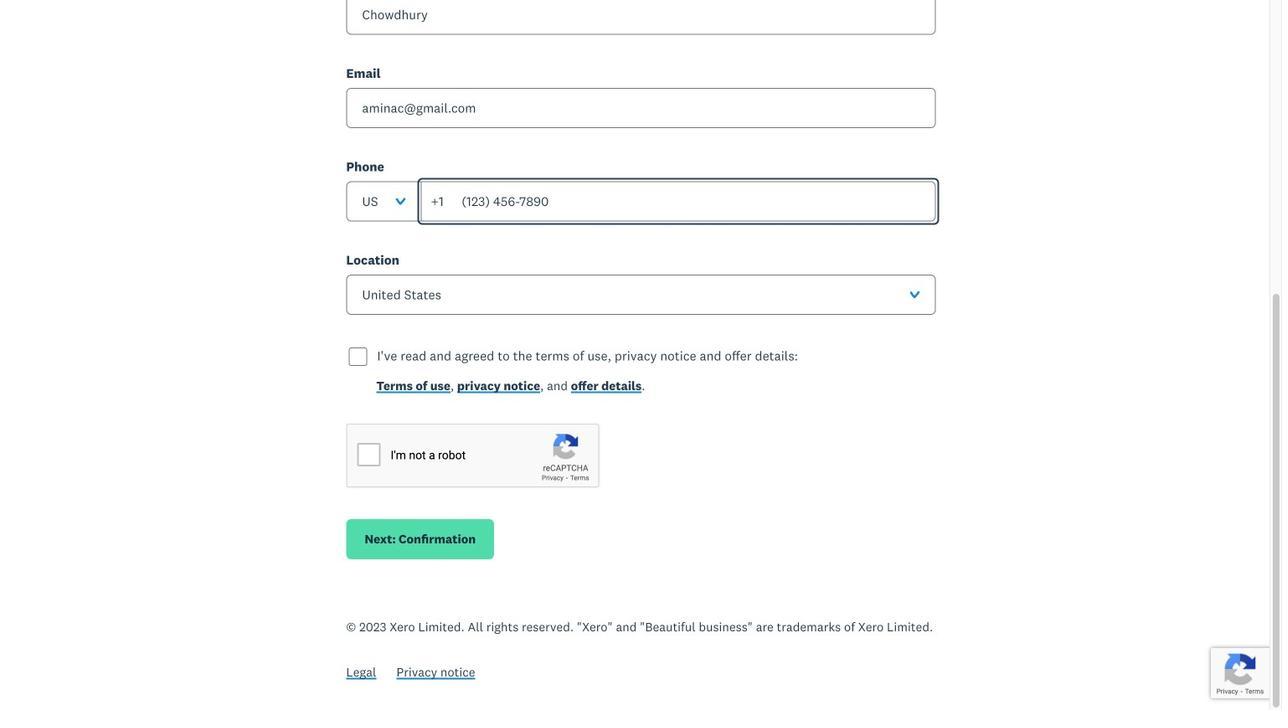 Task type: vqa. For each thing, say whether or not it's contained in the screenshot.
accounting to the top
no



Task type: describe. For each thing, give the bounding box(es) containing it.
Phone text field
[[421, 181, 937, 221]]



Task type: locate. For each thing, give the bounding box(es) containing it.
Last name text field
[[346, 0, 937, 35]]

Email email field
[[346, 88, 937, 128]]



